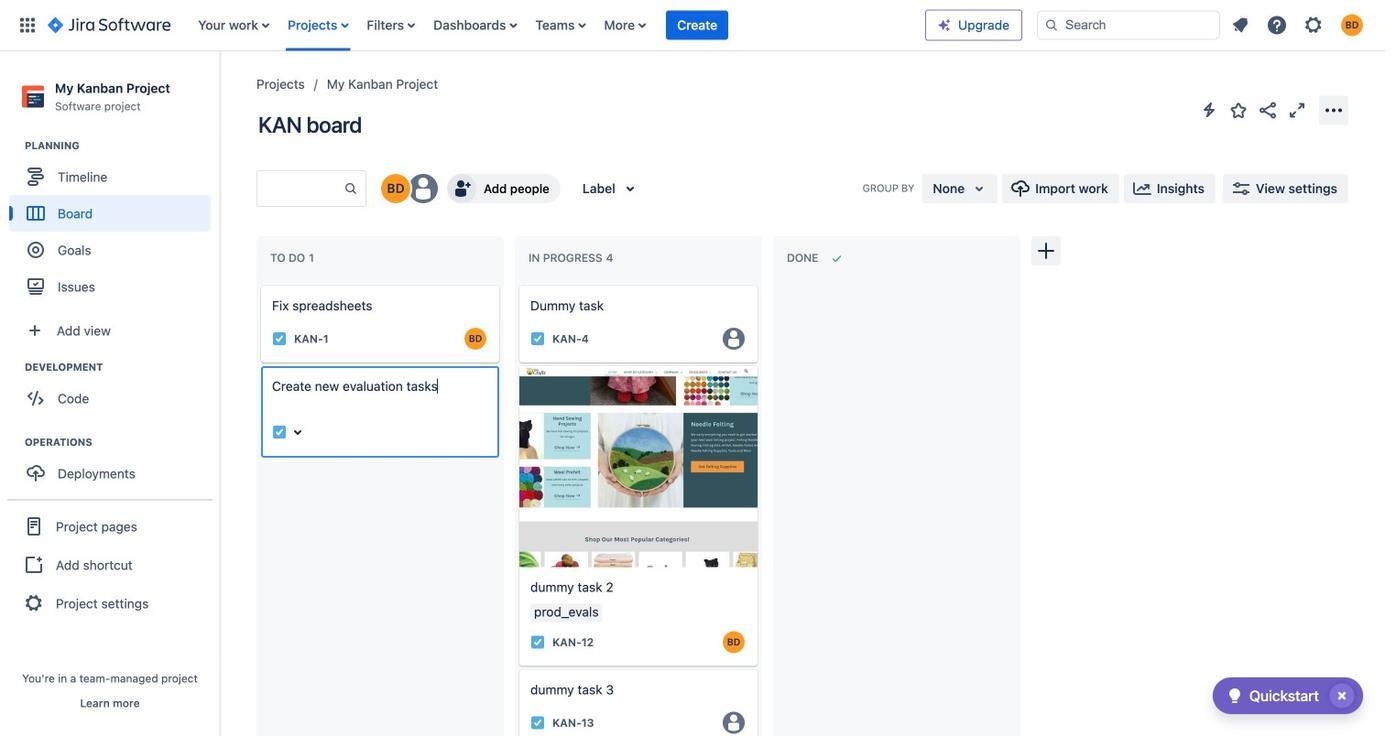 Task type: vqa. For each thing, say whether or not it's contained in the screenshot.
SEARCH text box
no



Task type: describe. For each thing, give the bounding box(es) containing it.
heading for development 'image'
[[25, 360, 219, 375]]

add people image
[[451, 178, 473, 200]]

1 horizontal spatial list
[[1224, 9, 1374, 42]]

group for planning icon
[[9, 138, 219, 311]]

operations image
[[3, 432, 25, 454]]

import image
[[1010, 178, 1032, 200]]

search image
[[1044, 18, 1059, 33]]

planning image
[[3, 135, 25, 157]]

sidebar element
[[0, 51, 220, 736]]

development image
[[3, 357, 25, 378]]

goal image
[[27, 242, 44, 258]]

your profile and settings image
[[1341, 14, 1363, 36]]

create column image
[[1035, 240, 1057, 262]]

create issue image for in progress element
[[507, 273, 529, 295]]



Task type: locate. For each thing, give the bounding box(es) containing it.
0 horizontal spatial list
[[189, 0, 925, 51]]

settings image
[[1303, 14, 1325, 36]]

to do element
[[270, 252, 318, 265]]

view settings image
[[1230, 178, 1252, 200]]

group for operations image
[[9, 435, 219, 498]]

0 vertical spatial heading
[[25, 138, 219, 153]]

None search field
[[1037, 11, 1220, 40]]

heading for operations image
[[25, 435, 219, 450]]

sidebar navigation image
[[200, 73, 240, 110]]

2 heading from the top
[[25, 360, 219, 375]]

Search this board text field
[[257, 172, 344, 205]]

enter full screen image
[[1286, 99, 1308, 121]]

notifications image
[[1229, 14, 1251, 36]]

1 vertical spatial heading
[[25, 360, 219, 375]]

in progress element
[[529, 252, 617, 265]]

create issue image for to do element
[[248, 273, 270, 295]]

more actions image
[[1323, 99, 1345, 121]]

3 heading from the top
[[25, 435, 219, 450]]

create issue image
[[248, 273, 270, 295], [507, 273, 529, 295], [507, 354, 529, 376]]

heading
[[25, 138, 219, 153], [25, 360, 219, 375], [25, 435, 219, 450]]

group
[[9, 138, 219, 311], [9, 360, 219, 422], [9, 435, 219, 498], [7, 499, 213, 629]]

heading for planning icon
[[25, 138, 219, 153]]

2 vertical spatial heading
[[25, 435, 219, 450]]

list item
[[666, 0, 728, 51]]

help image
[[1266, 14, 1288, 36]]

create issue image
[[507, 657, 529, 679]]

jira software image
[[48, 14, 171, 36], [48, 14, 171, 36]]

dismiss quickstart image
[[1327, 682, 1357, 711]]

star kan board image
[[1227, 99, 1249, 121]]

appswitcher icon image
[[16, 14, 38, 36]]

Search field
[[1037, 11, 1220, 40]]

task image
[[272, 332, 287, 346], [530, 332, 545, 346], [272, 425, 287, 440], [530, 716, 545, 730]]

banner
[[0, 0, 1385, 51]]

primary element
[[11, 0, 925, 51]]

What needs to be done? - Press the "Enter" key to submit or the "Escape" key to cancel. text field
[[272, 377, 488, 414]]

group for development 'image'
[[9, 360, 219, 422]]

task image
[[530, 635, 545, 650]]

automations menu button icon image
[[1198, 99, 1220, 121]]

1 heading from the top
[[25, 138, 219, 153]]

list
[[189, 0, 925, 51], [1224, 9, 1374, 42]]



